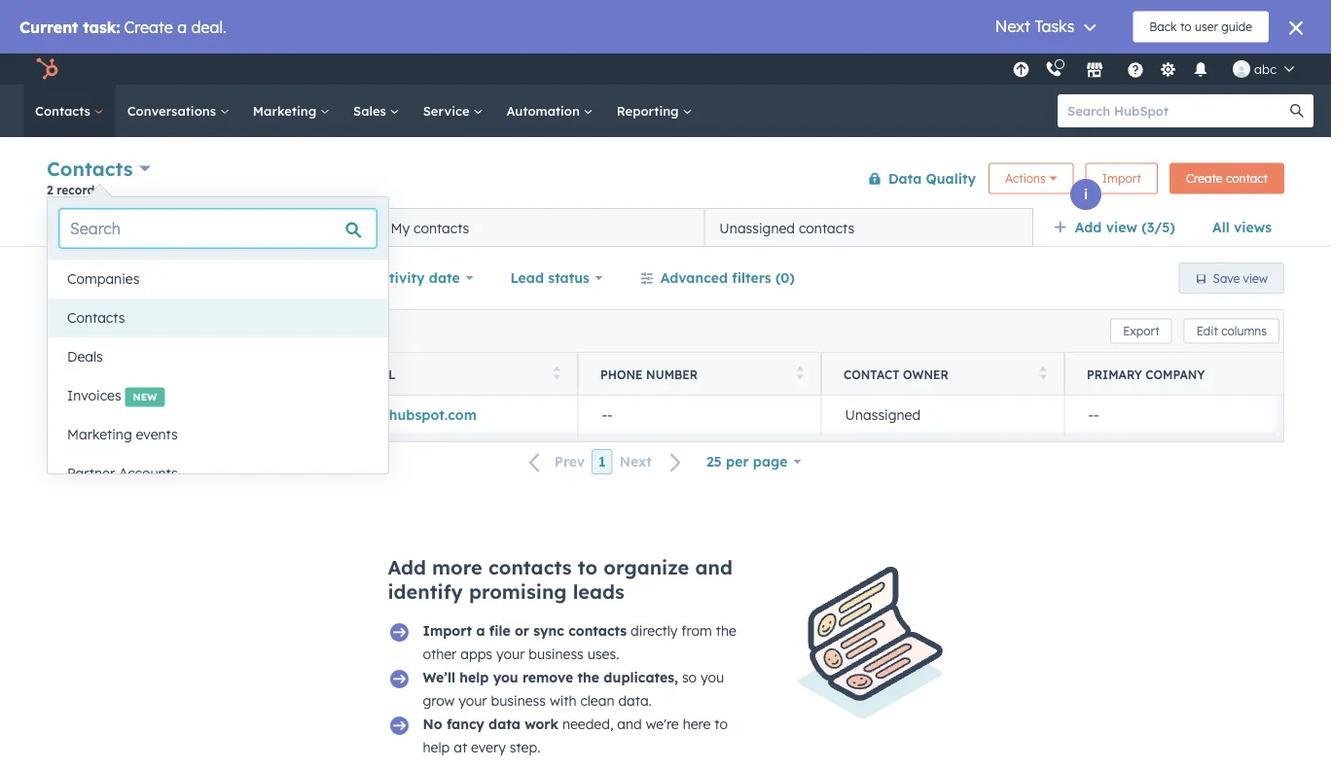 Task type: vqa. For each thing, say whether or not it's contained in the screenshot.
400 for Oct '22
no



Task type: locate. For each thing, give the bounding box(es) containing it.
add for add view (3/5)
[[1075, 219, 1102, 236]]

2 vertical spatial contacts
[[67, 309, 125, 326]]

upgrade link
[[1009, 59, 1033, 79]]

bh@hubspot.com button
[[335, 396, 578, 435]]

business up "we'll help you remove the duplicates,"
[[529, 646, 584, 663]]

1 horizontal spatial to
[[714, 716, 728, 733]]

2 horizontal spatial i
[[1084, 186, 1088, 203]]

1 -- from the left
[[602, 407, 613, 424]]

your down file
[[496, 646, 525, 663]]

press to sort. element
[[553, 366, 560, 383], [796, 366, 804, 383], [1040, 366, 1047, 383]]

business up data
[[491, 693, 546, 710]]

1 vertical spatial unassigned
[[845, 407, 921, 424]]

view
[[1106, 219, 1137, 236], [1243, 271, 1268, 286]]

view inside button
[[1243, 271, 1268, 286]]

contact owner up unassigned 'button'
[[844, 367, 949, 382]]

companies
[[67, 271, 140, 288]]

2 horizontal spatial press to sort. element
[[1040, 366, 1047, 383]]

0 horizontal spatial contact owner
[[59, 270, 159, 287]]

-- down primary
[[1088, 407, 1099, 424]]

1 vertical spatial i
[[313, 250, 317, 267]]

1 vertical spatial and
[[617, 716, 642, 733]]

you right so
[[701, 669, 724, 686]]

all left views
[[1212, 219, 1230, 236]]

phone number
[[600, 367, 698, 382]]

1 vertical spatial contacts
[[47, 157, 133, 181]]

all inside button
[[62, 219, 78, 236]]

2 vertical spatial i
[[89, 344, 93, 361]]

add more contacts to organize and identify promising leads
[[388, 556, 733, 604]]

import up the add view (3/5)
[[1102, 171, 1141, 186]]

contacts banner
[[47, 153, 1284, 208]]

to right here
[[714, 716, 728, 733]]

0 vertical spatial add
[[1075, 219, 1102, 236]]

step.
[[510, 740, 540, 757]]

1 horizontal spatial press to sort. image
[[1040, 366, 1047, 380]]

you inside so you grow your business with clean data.
[[701, 669, 724, 686]]

--
[[602, 407, 613, 424], [1088, 407, 1099, 424]]

0 horizontal spatial you
[[493, 669, 518, 686]]

directly
[[631, 623, 678, 640]]

1 horizontal spatial import
[[1102, 171, 1141, 186]]

here
[[683, 716, 711, 733]]

add down 'import' button
[[1075, 219, 1102, 236]]

i button left last
[[300, 243, 331, 274]]

owner inside popup button
[[117, 270, 159, 287]]

the
[[716, 623, 736, 640], [578, 669, 599, 686]]

press to sort. element for contact
[[1040, 366, 1047, 383]]

0 horizontal spatial unassigned
[[719, 219, 795, 236]]

owner up unassigned 'button'
[[903, 367, 949, 382]]

business
[[529, 646, 584, 663], [491, 693, 546, 710]]

0 horizontal spatial the
[[578, 669, 599, 686]]

contacts down hubspot link
[[35, 103, 94, 119]]

all contacts
[[62, 219, 137, 236]]

export button
[[1110, 319, 1172, 344]]

0 horizontal spatial import
[[423, 623, 472, 640]]

contacts
[[81, 219, 137, 236], [414, 219, 469, 236], [799, 219, 855, 236], [488, 556, 572, 580], [568, 623, 627, 640]]

contact owner down all contacts
[[59, 270, 159, 287]]

0 horizontal spatial date
[[259, 270, 290, 287]]

1 horizontal spatial i button
[[300, 243, 331, 274]]

activity
[[373, 270, 425, 287]]

marketing for marketing
[[253, 103, 320, 119]]

1 vertical spatial help
[[423, 740, 450, 757]]

to inside needed, and we're here to help at every step.
[[714, 716, 728, 733]]

brian
[[150, 407, 187, 424]]

owner
[[117, 270, 159, 287], [903, 367, 949, 382]]

calling icon button
[[1037, 56, 1070, 82]]

date right activity
[[429, 270, 460, 287]]

0 vertical spatial import
[[1102, 171, 1141, 186]]

1 horizontal spatial add
[[1075, 219, 1102, 236]]

1 vertical spatial contact
[[844, 367, 900, 382]]

press to sort. image
[[796, 366, 804, 380]]

add
[[1075, 219, 1102, 236], [388, 556, 426, 580]]

1 vertical spatial the
[[578, 669, 599, 686]]

1 you from the left
[[493, 669, 518, 686]]

0 vertical spatial create
[[1186, 171, 1223, 186]]

marketing left sales
[[253, 103, 320, 119]]

other
[[423, 646, 457, 663]]

unassigned
[[719, 219, 795, 236], [845, 407, 921, 424]]

create inside popup button
[[209, 270, 254, 287]]

2
[[47, 182, 53, 197]]

events
[[136, 426, 178, 443]]

0 horizontal spatial owner
[[117, 270, 159, 287]]

the right 'from'
[[716, 623, 736, 640]]

create date button
[[197, 259, 316, 298]]

0 horizontal spatial your
[[458, 693, 487, 710]]

0 vertical spatial the
[[716, 623, 736, 640]]

-- inside button
[[602, 407, 613, 424]]

view for add
[[1106, 219, 1137, 236]]

lead status
[[510, 270, 590, 287]]

partner accounts button
[[48, 454, 388, 493]]

0 vertical spatial contacts
[[35, 103, 94, 119]]

add left more
[[388, 556, 426, 580]]

i for bottommost i button
[[89, 344, 93, 361]]

0 horizontal spatial and
[[617, 716, 642, 733]]

reporting link
[[605, 85, 704, 137]]

1 vertical spatial owner
[[903, 367, 949, 382]]

press to sort. image left phone
[[553, 366, 560, 380]]

contact owner inside popup button
[[59, 270, 159, 287]]

every
[[471, 740, 506, 757]]

1 vertical spatial to
[[714, 716, 728, 733]]

so
[[682, 669, 697, 686]]

1 vertical spatial view
[[1243, 271, 1268, 286]]

contacts button
[[48, 299, 388, 338]]

brian halligan (sample contact)
[[150, 407, 372, 424]]

1 date from the left
[[259, 270, 290, 287]]

all
[[1212, 219, 1230, 236], [62, 219, 78, 236]]

halligan
[[191, 407, 249, 424]]

1 horizontal spatial you
[[701, 669, 724, 686]]

4 - from the left
[[1094, 407, 1099, 424]]

1 horizontal spatial i
[[313, 250, 317, 267]]

contacts down companies on the top left of the page
[[67, 309, 125, 326]]

data quality button
[[855, 159, 977, 198]]

we'll help you remove the duplicates,
[[423, 669, 678, 686]]

remove
[[522, 669, 573, 686]]

0 horizontal spatial view
[[1106, 219, 1137, 236]]

0 horizontal spatial i
[[89, 344, 93, 361]]

and up 'from'
[[695, 556, 733, 580]]

unassigned inside button
[[719, 219, 795, 236]]

marketing down invoices
[[67, 426, 132, 443]]

help inside needed, and we're here to help at every step.
[[423, 740, 450, 757]]

1 horizontal spatial --
[[1088, 407, 1099, 424]]

i button left name
[[76, 338, 107, 369]]

add inside popup button
[[1075, 219, 1102, 236]]

unassigned contacts button
[[704, 208, 1033, 247]]

business inside directly from the other apps your business uses.
[[529, 646, 584, 663]]

import up other
[[423, 623, 472, 640]]

list box containing companies
[[48, 260, 388, 493]]

1 vertical spatial your
[[458, 693, 487, 710]]

0 vertical spatial your
[[496, 646, 525, 663]]

all views link
[[1200, 208, 1284, 247]]

1 press to sort. image from the left
[[553, 366, 560, 380]]

-- down phone
[[602, 407, 613, 424]]

data
[[489, 716, 520, 733]]

1 horizontal spatial and
[[695, 556, 733, 580]]

1 horizontal spatial all
[[1212, 219, 1230, 236]]

import
[[1102, 171, 1141, 186], [423, 623, 472, 640]]

1 horizontal spatial unassigned
[[845, 407, 921, 424]]

i
[[1084, 186, 1088, 203], [313, 250, 317, 267], [89, 344, 93, 361]]

press to sort. image left primary
[[1040, 366, 1047, 380]]

1 horizontal spatial marketing
[[253, 103, 320, 119]]

1 vertical spatial create
[[209, 270, 254, 287]]

contact down all contacts
[[59, 270, 113, 287]]

0 vertical spatial unassigned
[[719, 219, 795, 236]]

marketing
[[253, 103, 320, 119], [67, 426, 132, 443]]

hubspot image
[[35, 57, 58, 81]]

create inside button
[[1186, 171, 1223, 186]]

1 vertical spatial i button
[[300, 243, 331, 274]]

0 vertical spatial to
[[578, 556, 598, 580]]

duplicates,
[[604, 669, 678, 686]]

0 vertical spatial i
[[1084, 186, 1088, 203]]

and down data.
[[617, 716, 642, 733]]

Search HubSpot search field
[[1058, 94, 1296, 127]]

per
[[726, 453, 749, 470]]

3 press to sort. element from the left
[[1040, 366, 1047, 383]]

2 horizontal spatial i button
[[1070, 179, 1101, 210]]

press to sort. image for email
[[553, 366, 560, 380]]

0 vertical spatial view
[[1106, 219, 1137, 236]]

contacts inside button
[[414, 219, 469, 236]]

0 horizontal spatial press to sort. element
[[553, 366, 560, 383]]

2 you from the left
[[701, 669, 724, 686]]

1 horizontal spatial contact owner
[[844, 367, 949, 382]]

25 per page button
[[694, 443, 814, 482]]

abc button
[[1221, 54, 1306, 85]]

sales link
[[342, 85, 411, 137]]

import button
[[1086, 163, 1158, 194]]

0 horizontal spatial all
[[62, 219, 78, 236]]

notifications image
[[1192, 62, 1210, 80]]

your inside so you grow your business with clean data.
[[458, 693, 487, 710]]

owner up search name, phone, email addresses, or company search box
[[117, 270, 159, 287]]

1 horizontal spatial date
[[429, 270, 460, 287]]

import inside button
[[1102, 171, 1141, 186]]

add inside add more contacts to organize and identify promising leads
[[388, 556, 426, 580]]

0 horizontal spatial help
[[423, 740, 450, 757]]

grow
[[423, 693, 455, 710]]

new
[[133, 391, 157, 403]]

or
[[515, 623, 529, 640]]

1 vertical spatial add
[[388, 556, 426, 580]]

my contacts button
[[376, 208, 704, 247]]

1 vertical spatial contact owner
[[844, 367, 949, 382]]

create up contacts button
[[209, 270, 254, 287]]

conversations link
[[116, 85, 241, 137]]

0 horizontal spatial create
[[209, 270, 254, 287]]

contacts inside add more contacts to organize and identify promising leads
[[488, 556, 572, 580]]

view left (3/5)
[[1106, 219, 1137, 236]]

file
[[489, 623, 511, 640]]

help down the no
[[423, 740, 450, 757]]

0 horizontal spatial add
[[388, 556, 426, 580]]

to left "organize"
[[578, 556, 598, 580]]

2 date from the left
[[429, 270, 460, 287]]

your
[[496, 646, 525, 663], [458, 693, 487, 710]]

press to sort. element for phone
[[796, 366, 804, 383]]

the up the clean
[[578, 669, 599, 686]]

0 horizontal spatial press to sort. image
[[553, 366, 560, 380]]

unassigned inside 'button'
[[845, 407, 921, 424]]

2 press to sort. element from the left
[[796, 366, 804, 383]]

1 horizontal spatial create
[[1186, 171, 1223, 186]]

view inside popup button
[[1106, 219, 1137, 236]]

contacts up records
[[47, 157, 133, 181]]

i button up the add view (3/5)
[[1070, 179, 1101, 210]]

0 vertical spatial help
[[460, 669, 489, 686]]

phone
[[600, 367, 643, 382]]

press to sort. image
[[553, 366, 560, 380], [1040, 366, 1047, 380]]

1 horizontal spatial owner
[[903, 367, 949, 382]]

marketing inside button
[[67, 426, 132, 443]]

from
[[681, 623, 712, 640]]

i for i button to the top
[[1084, 186, 1088, 203]]

0 horizontal spatial contact
[[59, 270, 113, 287]]

date
[[259, 270, 290, 287], [429, 270, 460, 287]]

1 vertical spatial business
[[491, 693, 546, 710]]

automation link
[[495, 85, 605, 137]]

to inside add more contacts to organize and identify promising leads
[[578, 556, 598, 580]]

abc menu
[[1007, 54, 1308, 85]]

upgrade image
[[1012, 62, 1030, 79]]

contacts inside 'link'
[[35, 103, 94, 119]]

all for all views
[[1212, 219, 1230, 236]]

help image
[[1127, 62, 1144, 80]]

date up contacts button
[[259, 270, 290, 287]]

and inside needed, and we're here to help at every step.
[[617, 716, 642, 733]]

invoices
[[67, 387, 121, 404]]

1 horizontal spatial view
[[1243, 271, 1268, 286]]

your up fancy
[[458, 693, 487, 710]]

page
[[753, 453, 788, 470]]

help down apps
[[460, 669, 489, 686]]

your inside directly from the other apps your business uses.
[[496, 646, 525, 663]]

1 vertical spatial import
[[423, 623, 472, 640]]

2 press to sort. image from the left
[[1040, 366, 1047, 380]]

list box
[[48, 260, 388, 493]]

0 vertical spatial owner
[[117, 270, 159, 287]]

0 horizontal spatial to
[[578, 556, 598, 580]]

create left contact
[[1186, 171, 1223, 186]]

1 all from the left
[[1212, 219, 1230, 236]]

all down 2 records
[[62, 219, 78, 236]]

view right save
[[1243, 271, 1268, 286]]

0 vertical spatial business
[[529, 646, 584, 663]]

1 horizontal spatial the
[[716, 623, 736, 640]]

(0)
[[776, 270, 795, 287]]

i button
[[1070, 179, 1101, 210], [300, 243, 331, 274], [76, 338, 107, 369]]

0 vertical spatial and
[[695, 556, 733, 580]]

primary company
[[1087, 367, 1205, 382]]

0 horizontal spatial marketing
[[67, 426, 132, 443]]

1 vertical spatial marketing
[[67, 426, 132, 443]]

0 vertical spatial contact
[[59, 270, 113, 287]]

save view button
[[1179, 263, 1284, 294]]

Search search field
[[59, 209, 377, 248]]

0 vertical spatial marketing
[[253, 103, 320, 119]]

1 press to sort. element from the left
[[553, 366, 560, 383]]

marketing for marketing events
[[67, 426, 132, 443]]

bh@hubspot.com link
[[359, 407, 477, 424]]

marketing link
[[241, 85, 342, 137]]

0 vertical spatial contact owner
[[59, 270, 159, 287]]

contact right press to sort. image
[[844, 367, 900, 382]]

and
[[695, 556, 733, 580], [617, 716, 642, 733]]

data quality
[[888, 170, 976, 187]]

0 horizontal spatial --
[[602, 407, 613, 424]]

views
[[1234, 219, 1272, 236]]

next button
[[613, 450, 694, 475]]

0 horizontal spatial i button
[[76, 338, 107, 369]]

advanced
[[660, 270, 728, 287]]

1 horizontal spatial press to sort. element
[[796, 366, 804, 383]]

1 horizontal spatial your
[[496, 646, 525, 663]]

2 all from the left
[[62, 219, 78, 236]]

you left remove
[[493, 669, 518, 686]]



Task type: describe. For each thing, give the bounding box(es) containing it.
25 per page
[[706, 453, 788, 470]]

deals button
[[48, 338, 388, 377]]

contacts for unassigned contacts
[[799, 219, 855, 236]]

data.
[[618, 693, 652, 710]]

bh@hubspot.com
[[359, 407, 477, 424]]

2 - from the left
[[607, 407, 613, 424]]

quality
[[926, 170, 976, 187]]

import a file or sync contacts
[[423, 623, 627, 640]]

prev button
[[517, 450, 592, 475]]

marketing events button
[[48, 415, 388, 454]]

settings link
[[1156, 59, 1180, 79]]

data
[[888, 170, 922, 187]]

view for save
[[1243, 271, 1268, 286]]

more
[[432, 556, 482, 580]]

1 button
[[592, 450, 613, 475]]

prev
[[554, 454, 585, 471]]

last activity date button
[[327, 259, 486, 298]]

export
[[1123, 324, 1160, 339]]

deals
[[67, 348, 103, 365]]

notifications button
[[1184, 54, 1217, 85]]

search image
[[1290, 104, 1304, 118]]

unassigned for unassigned contacts
[[719, 219, 795, 236]]

import for import a file or sync contacts
[[423, 623, 472, 640]]

all for all contacts
[[62, 219, 78, 236]]

hubspot link
[[23, 57, 73, 81]]

with
[[550, 693, 577, 710]]

i for the middle i button
[[313, 250, 317, 267]]

add view (3/5) button
[[1041, 208, 1200, 247]]

add view (3/5)
[[1075, 219, 1175, 236]]

email
[[357, 367, 396, 382]]

sync
[[533, 623, 564, 640]]

press to sort. image for contact owner
[[1040, 366, 1047, 380]]

unassigned button
[[821, 396, 1064, 435]]

add for add more contacts to organize and identify promising leads
[[388, 556, 426, 580]]

primary
[[1087, 367, 1142, 382]]

status
[[548, 270, 590, 287]]

2 records
[[47, 182, 100, 197]]

unassigned for unassigned
[[845, 407, 921, 424]]

columns
[[1221, 324, 1267, 339]]

and inside add more contacts to organize and identify promising leads
[[695, 556, 733, 580]]

1 horizontal spatial contact
[[844, 367, 900, 382]]

advanced filters (0) button
[[627, 259, 807, 298]]

name
[[109, 367, 144, 382]]

1
[[599, 453, 606, 470]]

so you grow your business with clean data.
[[423, 669, 724, 710]]

2 -- from the left
[[1088, 407, 1099, 424]]

2 vertical spatial i button
[[76, 338, 107, 369]]

create contact button
[[1169, 163, 1284, 194]]

create for create contact
[[1186, 171, 1223, 186]]

identify
[[388, 580, 463, 604]]

3 - from the left
[[1088, 407, 1094, 424]]

lead status button
[[498, 259, 616, 298]]

leads
[[573, 580, 624, 604]]

contact inside popup button
[[59, 270, 113, 287]]

contacts for all contacts
[[81, 219, 137, 236]]

service link
[[411, 85, 495, 137]]

date inside create date popup button
[[259, 270, 290, 287]]

contacts for my contacts
[[414, 219, 469, 236]]

marketplaces image
[[1086, 62, 1103, 80]]

pagination navigation
[[517, 449, 694, 475]]

the inside directly from the other apps your business uses.
[[716, 623, 736, 640]]

clean
[[580, 693, 614, 710]]

(sample
[[253, 407, 310, 424]]

create for create date
[[209, 270, 254, 287]]

partner accounts
[[67, 465, 178, 482]]

calling icon image
[[1045, 61, 1063, 79]]

edit
[[1197, 324, 1218, 339]]

directly from the other apps your business uses.
[[423, 623, 736, 663]]

-- button
[[578, 396, 821, 435]]

conversations
[[127, 103, 220, 119]]

contact owner button
[[47, 259, 185, 298]]

no
[[423, 716, 442, 733]]

last
[[340, 270, 369, 287]]

edit columns button
[[1184, 319, 1280, 344]]

import for import
[[1102, 171, 1141, 186]]

1 - from the left
[[602, 407, 607, 424]]

contacts inside button
[[67, 309, 125, 326]]

1 horizontal spatial help
[[460, 669, 489, 686]]

0 vertical spatial i button
[[1070, 179, 1101, 210]]

no fancy data work
[[423, 716, 558, 733]]

records
[[57, 182, 100, 197]]

settings image
[[1159, 62, 1177, 79]]

contacts inside dropdown button
[[47, 157, 133, 181]]

a
[[476, 623, 485, 640]]

Search name, phone, email addresses, or company search field
[[52, 314, 281, 349]]

company
[[1146, 367, 1205, 382]]

automation
[[506, 103, 584, 119]]

needed,
[[562, 716, 613, 733]]

work
[[525, 716, 558, 733]]

gary orlando image
[[1233, 60, 1250, 78]]

primary company column header
[[1064, 353, 1308, 396]]

save view
[[1213, 271, 1268, 286]]

filters
[[732, 270, 771, 287]]

all views
[[1212, 219, 1272, 236]]

promising
[[469, 580, 567, 604]]

(3/5)
[[1142, 219, 1175, 236]]

all contacts button
[[47, 208, 376, 247]]

marketing events
[[67, 426, 178, 443]]

next
[[620, 454, 652, 471]]

create date
[[209, 270, 290, 287]]

save
[[1213, 271, 1240, 286]]

needed, and we're here to help at every step.
[[423, 716, 728, 757]]

date inside last activity date popup button
[[429, 270, 460, 287]]

search button
[[1281, 94, 1314, 127]]

contacts button
[[47, 155, 151, 183]]

accounts
[[119, 465, 178, 482]]

fancy
[[447, 716, 484, 733]]

uses.
[[587, 646, 619, 663]]

business inside so you grow your business with clean data.
[[491, 693, 546, 710]]



